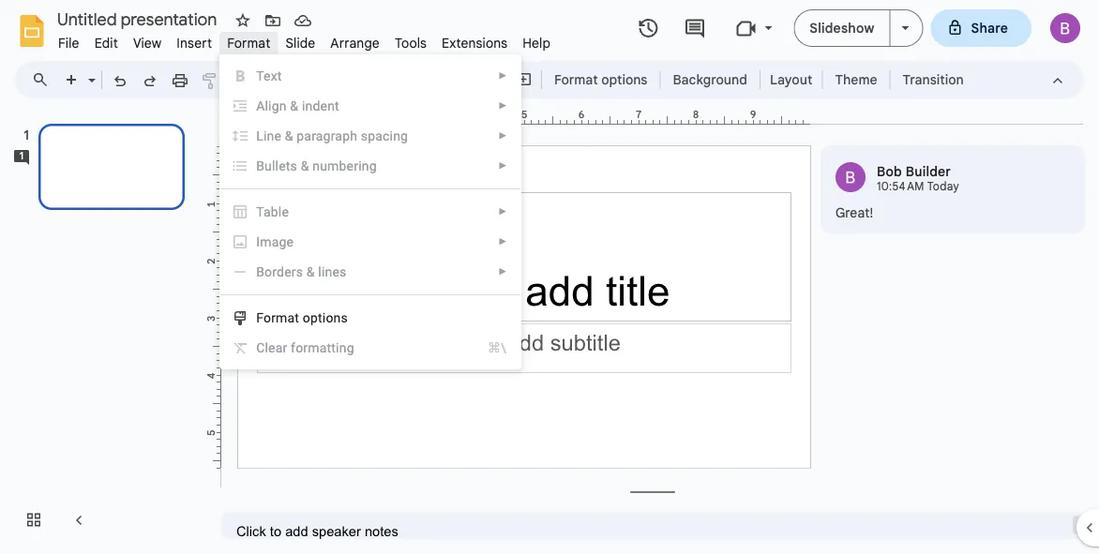 Task type: locate. For each thing, give the bounding box(es) containing it.
0 horizontal spatial options
[[303, 310, 348, 326]]

1 horizontal spatial format options
[[554, 71, 648, 88]]

application
[[0, 0, 1099, 554]]

layout
[[770, 71, 813, 88]]

& right s
[[301, 158, 309, 174]]

borders & lines q element
[[256, 264, 352, 280]]

list
[[821, 145, 1085, 234]]

transition
[[903, 71, 964, 88]]

menu item up numbering
[[232, 127, 508, 145]]

view menu item
[[126, 32, 169, 54]]

► for bulle
[[498, 160, 508, 171]]

► inside table menu item
[[498, 206, 508, 217]]

& right lign
[[290, 98, 299, 114]]

application containing slideshow
[[0, 0, 1099, 554]]

bullets & numbering t element
[[256, 158, 383, 174]]

layout button
[[764, 66, 818, 94]]

1 vertical spatial format options
[[256, 310, 348, 326]]

► for i
[[498, 236, 508, 247]]

1 horizontal spatial options
[[602, 71, 648, 88]]

text s element
[[256, 68, 288, 83]]

view
[[133, 35, 162, 51]]

6 ► from the top
[[498, 236, 508, 247]]

format options up "c lear formatting"
[[256, 310, 348, 326]]

text menu item
[[221, 61, 521, 91]]

borders & lines
[[256, 264, 347, 280]]

paragraph
[[297, 128, 358, 144]]

slide menu item
[[278, 32, 323, 54]]

menu
[[220, 54, 522, 370]]

numbering
[[313, 158, 377, 174]]

slideshow
[[810, 20, 875, 36]]

l
[[256, 128, 264, 144]]

menu item
[[221, 91, 521, 121], [232, 127, 508, 145], [232, 157, 508, 175], [232, 233, 508, 251], [232, 339, 507, 357]]

s
[[290, 158, 297, 174]]

arrange
[[331, 35, 380, 51]]

menu item up "spacing"
[[221, 91, 521, 121]]

format down star option on the left
[[227, 35, 271, 51]]

Rename text field
[[51, 8, 228, 30]]

tools menu item
[[387, 32, 434, 54]]

background
[[673, 71, 748, 88]]

menu item down "spacing"
[[232, 157, 508, 175]]

Menus field
[[23, 67, 65, 93]]

options
[[602, 71, 648, 88], [303, 310, 348, 326]]

borders
[[256, 264, 303, 280]]

& right 'ine'
[[285, 128, 293, 144]]

format options \ element
[[256, 310, 354, 326]]

format
[[227, 35, 271, 51], [554, 71, 598, 88], [256, 310, 299, 326]]

0 vertical spatial format options
[[554, 71, 648, 88]]

a
[[256, 98, 265, 114]]

table 2 element
[[256, 204, 295, 220]]

2 vertical spatial format
[[256, 310, 299, 326]]

format down help 'menu item'
[[554, 71, 598, 88]]

format inside menu item
[[227, 35, 271, 51]]

help
[[523, 35, 551, 51]]

menu inside application
[[220, 54, 522, 370]]

line & paragraph spacing l element
[[256, 128, 414, 144]]

0 vertical spatial options
[[602, 71, 648, 88]]

menu bar containing file
[[51, 24, 558, 55]]

1 ► from the top
[[498, 70, 508, 81]]

&
[[290, 98, 299, 114], [285, 128, 293, 144], [301, 158, 309, 174], [307, 264, 315, 280]]

►
[[498, 70, 508, 81], [498, 100, 508, 111], [498, 130, 508, 141], [498, 160, 508, 171], [498, 206, 508, 217], [498, 236, 508, 247], [498, 266, 508, 277]]

options left background
[[602, 71, 648, 88]]

align & indent a element
[[256, 98, 345, 114]]

1 vertical spatial format
[[554, 71, 598, 88]]

7 ► from the top
[[498, 266, 508, 277]]

menu item containing a
[[221, 91, 521, 121]]

file
[[58, 35, 79, 51]]

l ine & paragraph spacing
[[256, 128, 408, 144]]

today
[[927, 180, 960, 194]]

⌘backslash element
[[465, 339, 507, 357]]

insert menu item
[[169, 32, 220, 54]]

format options
[[554, 71, 648, 88], [256, 310, 348, 326]]

4 ► from the top
[[498, 160, 508, 171]]

& inside menu item
[[307, 264, 315, 280]]

tools
[[395, 35, 427, 51]]

5 ► from the top
[[498, 206, 508, 217]]

bob
[[877, 163, 902, 180]]

edit menu item
[[87, 32, 126, 54]]

i m age
[[256, 234, 294, 250]]

& left lines
[[307, 264, 315, 280]]

formatting
[[291, 340, 354, 356]]

► inside borders & lines menu item
[[498, 266, 508, 277]]

extensions
[[442, 35, 508, 51]]

menu containing text
[[220, 54, 522, 370]]

clear formatting c element
[[256, 340, 360, 356]]

format up lear on the left
[[256, 310, 299, 326]]

menu item containing i
[[232, 233, 508, 251]]

format options down help 'menu item'
[[554, 71, 648, 88]]

bob builder image
[[836, 162, 866, 192]]

menu bar
[[51, 24, 558, 55]]

navigation
[[0, 106, 206, 554]]

menu item containing c
[[232, 339, 507, 357]]

0 vertical spatial format
[[227, 35, 271, 51]]

format options button
[[546, 66, 656, 94]]

options up formatting
[[303, 310, 348, 326]]

great!
[[836, 205, 874, 221]]

► inside text menu item
[[498, 70, 508, 81]]

menu item down format options \ element
[[232, 339, 507, 357]]

lign
[[265, 98, 287, 114]]

menu item up borders & lines menu item
[[232, 233, 508, 251]]

image m element
[[256, 234, 299, 250]]

format inside button
[[554, 71, 598, 88]]

lear
[[265, 340, 287, 356]]

edit
[[94, 35, 118, 51]]

extensions menu item
[[434, 32, 515, 54]]

transition button
[[895, 66, 973, 94]]



Task type: describe. For each thing, give the bounding box(es) containing it.
c
[[256, 340, 265, 356]]

bob builder 10:54 am today
[[877, 163, 960, 194]]

ine
[[264, 128, 281, 144]]

3 ► from the top
[[498, 130, 508, 141]]

borders & lines menu item
[[232, 263, 508, 281]]

0 horizontal spatial format options
[[256, 310, 348, 326]]

1 vertical spatial options
[[303, 310, 348, 326]]

menu item containing l
[[232, 127, 508, 145]]

menu bar inside 'menu bar' banner
[[51, 24, 558, 55]]

2 ► from the top
[[498, 100, 508, 111]]

i
[[256, 234, 260, 250]]

menu bar banner
[[0, 0, 1099, 554]]

start slideshow (⌘+enter) image
[[902, 26, 910, 30]]

format menu item
[[220, 32, 278, 54]]

table
[[256, 204, 289, 220]]

insert
[[177, 35, 212, 51]]

indent
[[302, 98, 339, 114]]

lines
[[318, 264, 347, 280]]

text
[[256, 68, 282, 83]]

bulle
[[256, 158, 286, 174]]

spacing
[[361, 128, 408, 144]]

10:54 am
[[877, 180, 925, 194]]

theme
[[835, 71, 878, 88]]

► for text
[[498, 70, 508, 81]]

file menu item
[[51, 32, 87, 54]]

a lign & indent
[[256, 98, 339, 114]]

list containing bob builder
[[821, 145, 1085, 234]]

share button
[[931, 9, 1032, 47]]

slide
[[286, 35, 316, 51]]

t
[[286, 158, 290, 174]]

main toolbar
[[55, 66, 973, 94]]

Star checkbox
[[230, 8, 256, 34]]

share
[[971, 20, 1008, 36]]

format options inside the format options button
[[554, 71, 648, 88]]

c lear formatting
[[256, 340, 354, 356]]

► for table
[[498, 206, 508, 217]]

► for borders & lines
[[498, 266, 508, 277]]

builder
[[906, 163, 951, 180]]

age
[[272, 234, 294, 250]]

options inside button
[[602, 71, 648, 88]]

m
[[260, 234, 272, 250]]

table menu item
[[232, 203, 508, 221]]

new slide with layout image
[[83, 68, 96, 74]]

background button
[[665, 66, 756, 94]]

⌘\
[[488, 340, 507, 356]]

theme button
[[827, 66, 886, 94]]

bulle t s & numbering
[[256, 158, 377, 174]]

slideshow button
[[794, 9, 891, 47]]

menu item containing bulle
[[232, 157, 508, 175]]

arrange menu item
[[323, 32, 387, 54]]

help menu item
[[515, 32, 558, 54]]



Task type: vqa. For each thing, say whether or not it's contained in the screenshot.
Slideshow button
yes



